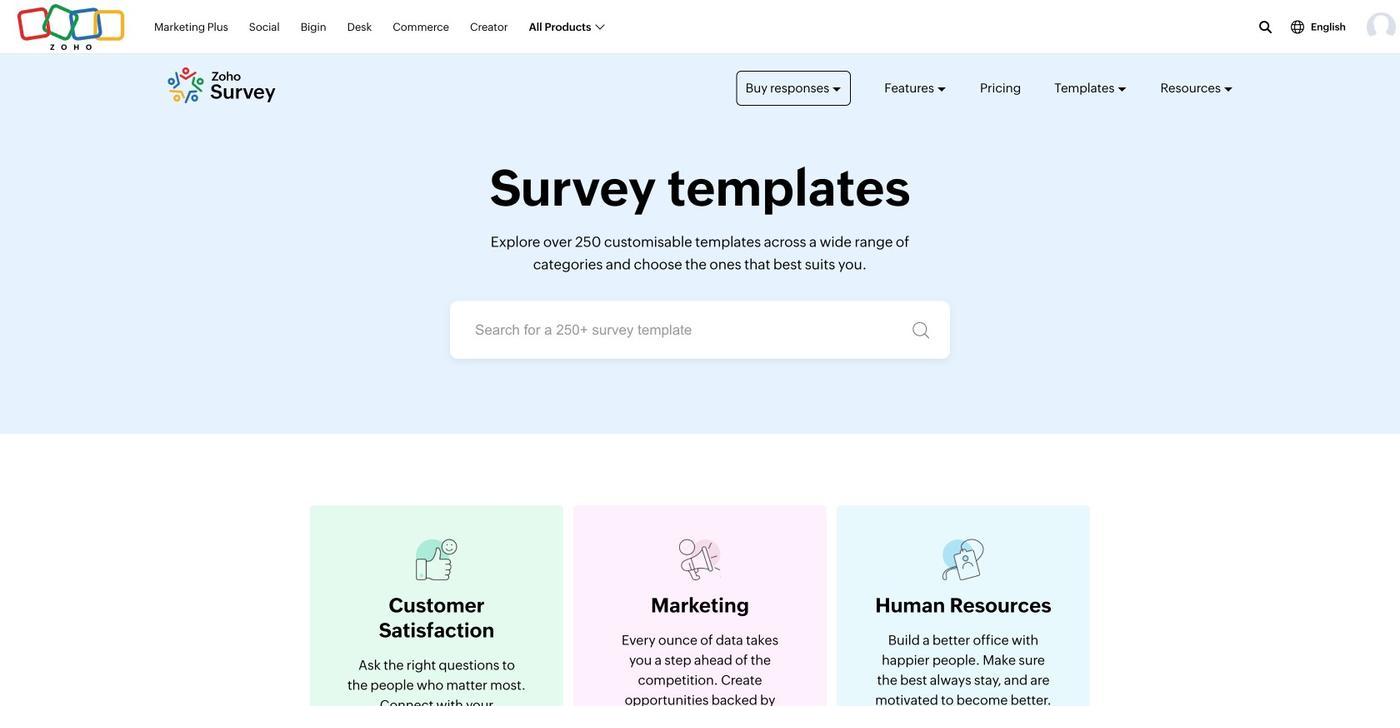Task type: describe. For each thing, give the bounding box(es) containing it.
Search for a 250+ survey template text field
[[450, 301, 950, 359]]



Task type: locate. For each thing, give the bounding box(es) containing it.
greg robinson image
[[1367, 13, 1396, 42]]

zoho survey logo image
[[167, 67, 276, 104]]



Task type: vqa. For each thing, say whether or not it's contained in the screenshot.
Search for a 250+ survey template 'text field'
yes



